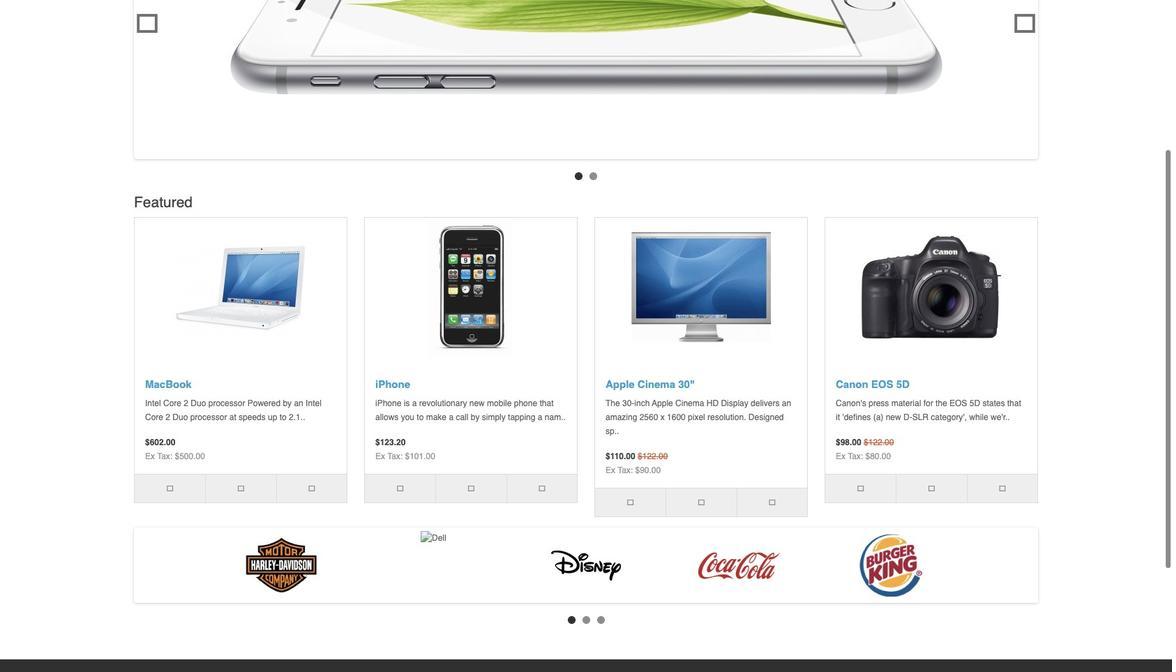 Task type: locate. For each thing, give the bounding box(es) containing it.
by
[[283, 399, 292, 409], [471, 413, 480, 422]]

0 horizontal spatial to
[[280, 413, 287, 422]]

0 vertical spatial by
[[283, 399, 292, 409]]

1 horizontal spatial by
[[471, 413, 480, 422]]

0 vertical spatial add to cart image
[[167, 485, 173, 493]]

0 vertical spatial $122.00
[[864, 438, 895, 448]]

0 horizontal spatial eos
[[872, 378, 894, 390]]

1 an from the left
[[294, 399, 304, 409]]

is
[[404, 399, 410, 409]]

ex down $110.00
[[606, 466, 616, 476]]

an
[[294, 399, 304, 409], [782, 399, 792, 409]]

for
[[924, 399, 934, 409]]

the
[[936, 399, 948, 409]]

(a)
[[874, 413, 884, 422]]

allows
[[376, 413, 399, 422]]

0 horizontal spatial add to cart image
[[397, 485, 404, 493]]

5d inside canon's press material for the eos 5d states that it 'defines (a) new d-slr category', while we'r..
[[970, 399, 981, 409]]

0 horizontal spatial new
[[470, 399, 485, 409]]

$122.00 up $90.00
[[638, 452, 668, 462]]

cinema up "inch"
[[638, 378, 676, 390]]

iphone up allows
[[376, 399, 402, 409]]

iphone up "is"
[[376, 378, 410, 390]]

1 add to wish list image from the left
[[238, 485, 244, 493]]

the 30-inch apple cinema hd display delivers an amazing 2560 x 1600 pixel resolution. designed sp..
[[606, 399, 792, 436]]

cinema up pixel
[[676, 399, 705, 409]]

1 horizontal spatial that
[[1008, 399, 1022, 409]]

2 horizontal spatial compare this product image
[[1000, 485, 1006, 493]]

ex
[[145, 452, 155, 462], [376, 452, 385, 462], [836, 452, 846, 462], [606, 466, 616, 476]]

tax:
[[157, 452, 173, 462], [388, 452, 403, 462], [848, 452, 864, 462], [618, 466, 633, 476]]

add to wish list image for canon eos 5d
[[929, 485, 936, 493]]

that inside canon's press material for the eos 5d states that it 'defines (a) new d-slr category', while we'r..
[[1008, 399, 1022, 409]]

1 vertical spatial cinema
[[676, 399, 705, 409]]

1 iphone from the top
[[376, 378, 410, 390]]

5d up while
[[970, 399, 981, 409]]

resolution.
[[708, 413, 747, 422]]

ex down $602.00 in the bottom left of the page
[[145, 452, 155, 462]]

1 horizontal spatial to
[[417, 413, 424, 422]]

$123.20
[[376, 438, 406, 448]]

1 vertical spatial $122.00
[[638, 452, 668, 462]]

0 horizontal spatial add to wish list image
[[468, 485, 475, 493]]

dell image
[[421, 531, 447, 545]]

tax: inside $98.00 $122.00 ex tax: $80.00
[[848, 452, 864, 462]]

0 vertical spatial add to wish list image
[[468, 485, 475, 493]]

to inside the iphone is a revolutionary new mobile phone that allows you to make a call by simply tapping a nam..
[[417, 413, 424, 422]]

featured
[[134, 194, 193, 211]]

0 horizontal spatial that
[[540, 399, 554, 409]]

add to wish list image
[[238, 485, 244, 493], [929, 485, 936, 493]]

apple
[[606, 378, 635, 390], [652, 399, 673, 409]]

duo
[[191, 399, 206, 409], [173, 413, 188, 422]]

1 add to cart image from the left
[[397, 485, 404, 493]]

1 horizontal spatial new
[[886, 413, 902, 422]]

add to cart image down $602.00 ex tax: $500.00
[[167, 485, 173, 493]]

call
[[456, 413, 469, 422]]

add to cart image down $123.20 ex tax: $101.00
[[397, 485, 404, 493]]

$122.00 inside $98.00 $122.00 ex tax: $80.00
[[864, 438, 895, 448]]

iphone
[[376, 378, 410, 390], [376, 399, 402, 409]]

intel right powered
[[306, 399, 322, 409]]

the
[[606, 399, 620, 409]]

apple cinema 30" image
[[632, 218, 771, 358]]

add to cart image
[[167, 485, 173, 493], [628, 499, 634, 507]]

processor up at
[[209, 399, 245, 409]]

up
[[268, 413, 277, 422]]

harley davidson image
[[236, 531, 326, 600]]

2 compare this product image from the left
[[539, 485, 546, 493]]

tax: down $602.00 in the bottom left of the page
[[157, 452, 173, 462]]

iphone for iphone is a revolutionary new mobile phone that allows you to make a call by simply tapping a nam..
[[376, 399, 402, 409]]

$122.00
[[864, 438, 895, 448], [638, 452, 668, 462]]

2
[[184, 399, 189, 409], [166, 413, 170, 422]]

tax: down $123.20
[[388, 452, 403, 462]]

add to cart image for apple cinema 30"
[[628, 499, 634, 507]]

1 compare this product image from the left
[[309, 485, 315, 493]]

intel
[[145, 399, 161, 409], [306, 399, 322, 409]]

1 horizontal spatial intel
[[306, 399, 322, 409]]

to right up at left bottom
[[280, 413, 287, 422]]

0 horizontal spatial an
[[294, 399, 304, 409]]

canon's
[[836, 399, 867, 409]]

tax: inside $110.00 $122.00 ex tax: $90.00
[[618, 466, 633, 476]]

hd
[[707, 399, 719, 409]]

that up nam.. on the left bottom of page
[[540, 399, 554, 409]]

an right delivers
[[782, 399, 792, 409]]

add to cart image down $98.00 $122.00 ex tax: $80.00
[[858, 485, 864, 493]]

1 horizontal spatial compare this product image
[[539, 485, 546, 493]]

2 iphone from the top
[[376, 399, 402, 409]]

1 horizontal spatial 2
[[184, 399, 189, 409]]

designed
[[749, 413, 784, 422]]

to inside intel core 2 duo processor powered by an intel core 2 duo processor at speeds up to 2.1..
[[280, 413, 287, 422]]

3 compare this product image from the left
[[1000, 485, 1006, 493]]

$122.00 for eos
[[864, 438, 895, 448]]

add to cart image for macbook
[[167, 485, 173, 493]]

1 vertical spatial by
[[471, 413, 480, 422]]

processor left at
[[190, 413, 227, 422]]

1 that from the left
[[540, 399, 554, 409]]

eos up press
[[872, 378, 894, 390]]

burger king image
[[846, 531, 937, 600]]

1 to from the left
[[280, 413, 287, 422]]

1600
[[667, 413, 686, 422]]

5d
[[897, 378, 910, 390], [970, 399, 981, 409]]

add to cart image for canon eos 5d
[[858, 485, 864, 493]]

$80.00
[[866, 452, 892, 462]]

0 horizontal spatial add to cart image
[[167, 485, 173, 493]]

mobile
[[487, 399, 512, 409]]

apple cinema 30"
[[606, 378, 695, 390]]

add to cart image for iphone
[[397, 485, 404, 493]]

while
[[970, 413, 989, 422]]

0 horizontal spatial apple
[[606, 378, 635, 390]]

you
[[401, 413, 415, 422]]

1 vertical spatial apple
[[652, 399, 673, 409]]

0 horizontal spatial a
[[412, 399, 417, 409]]

cinema
[[638, 378, 676, 390], [676, 399, 705, 409]]

1 horizontal spatial $122.00
[[864, 438, 895, 448]]

1 vertical spatial 5d
[[970, 399, 981, 409]]

5d up material
[[897, 378, 910, 390]]

1 vertical spatial duo
[[173, 413, 188, 422]]

new up the simply
[[470, 399, 485, 409]]

new
[[470, 399, 485, 409], [886, 413, 902, 422]]

1 horizontal spatial an
[[782, 399, 792, 409]]

canon eos 5d
[[836, 378, 910, 390]]

apple inside the 30-inch apple cinema hd display delivers an amazing 2560 x 1600 pixel resolution. designed sp..
[[652, 399, 673, 409]]

1 vertical spatial eos
[[950, 399, 968, 409]]

processor
[[209, 399, 245, 409], [190, 413, 227, 422]]

2 add to cart image from the left
[[858, 485, 864, 493]]

0 horizontal spatial by
[[283, 399, 292, 409]]

1 vertical spatial new
[[886, 413, 902, 422]]

apple up x
[[652, 399, 673, 409]]

apple cinema 30" link
[[606, 378, 695, 390]]

compare this product image
[[769, 499, 776, 507]]

2 to from the left
[[417, 413, 424, 422]]

new inside canon's press material for the eos 5d states that it 'defines (a) new d-slr category', while we'r..
[[886, 413, 902, 422]]

ex down $123.20
[[376, 452, 385, 462]]

that inside the iphone is a revolutionary new mobile phone that allows you to make a call by simply tapping a nam..
[[540, 399, 554, 409]]

1 horizontal spatial 5d
[[970, 399, 981, 409]]

canon
[[836, 378, 869, 390]]

$122.00 up $80.00
[[864, 438, 895, 448]]

1 vertical spatial iphone
[[376, 399, 402, 409]]

2 an from the left
[[782, 399, 792, 409]]

apple up the the
[[606, 378, 635, 390]]

a right "is"
[[412, 399, 417, 409]]

ex down $98.00
[[836, 452, 846, 462]]

tax: down $98.00
[[848, 452, 864, 462]]

2560
[[640, 413, 659, 422]]

to right you
[[417, 413, 424, 422]]

we'r..
[[991, 413, 1011, 422]]

1 horizontal spatial apple
[[652, 399, 673, 409]]

0 horizontal spatial intel
[[145, 399, 161, 409]]

duo up $602.00 in the bottom left of the page
[[173, 413, 188, 422]]

2 up $602.00 in the bottom left of the page
[[166, 413, 170, 422]]

a left nam.. on the left bottom of page
[[538, 413, 543, 422]]

1 vertical spatial add to wish list image
[[699, 499, 705, 507]]

by inside intel core 2 duo processor powered by an intel core 2 duo processor at speeds up to 2.1..
[[283, 399, 292, 409]]

core up $602.00 in the bottom left of the page
[[145, 413, 163, 422]]

an up 2.1..
[[294, 399, 304, 409]]

1 horizontal spatial add to wish list image
[[929, 485, 936, 493]]

1 vertical spatial 2
[[166, 413, 170, 422]]

$110.00 $122.00 ex tax: $90.00
[[606, 452, 668, 476]]

amazing
[[606, 413, 638, 422]]

by up 2.1..
[[283, 399, 292, 409]]

2 down 'macbook'
[[184, 399, 189, 409]]

core down 'macbook'
[[163, 399, 182, 409]]

0 vertical spatial duo
[[191, 399, 206, 409]]

2 add to wish list image from the left
[[929, 485, 936, 493]]

ex inside $110.00 $122.00 ex tax: $90.00
[[606, 466, 616, 476]]

0 vertical spatial 2
[[184, 399, 189, 409]]

that up "we'r.."
[[1008, 399, 1022, 409]]

core
[[163, 399, 182, 409], [145, 413, 163, 422]]

duo down 'macbook'
[[191, 399, 206, 409]]

add to cart image down $110.00 $122.00 ex tax: $90.00
[[628, 499, 634, 507]]

1 horizontal spatial eos
[[950, 399, 968, 409]]

add to cart image
[[397, 485, 404, 493], [858, 485, 864, 493]]

intel down 'macbook'
[[145, 399, 161, 409]]

a
[[412, 399, 417, 409], [449, 413, 454, 422], [538, 413, 543, 422]]

intel core 2 duo processor powered by an intel core 2 duo processor at speeds up to 2.1..
[[145, 399, 322, 422]]

0 vertical spatial new
[[470, 399, 485, 409]]

add to wish list image
[[468, 485, 475, 493], [699, 499, 705, 507]]

0 vertical spatial processor
[[209, 399, 245, 409]]

by right "call" at the bottom of the page
[[471, 413, 480, 422]]

d-
[[904, 413, 913, 422]]

0 vertical spatial apple
[[606, 378, 635, 390]]

2 that from the left
[[1008, 399, 1022, 409]]

0 vertical spatial core
[[163, 399, 182, 409]]

eos
[[872, 378, 894, 390], [950, 399, 968, 409]]

0 horizontal spatial $122.00
[[638, 452, 668, 462]]

material
[[892, 399, 922, 409]]

$122.00 for cinema
[[638, 452, 668, 462]]

that
[[540, 399, 554, 409], [1008, 399, 1022, 409]]

1 horizontal spatial add to cart image
[[628, 499, 634, 507]]

speeds
[[239, 413, 266, 422]]

1 horizontal spatial add to wish list image
[[699, 499, 705, 507]]

0 vertical spatial iphone
[[376, 378, 410, 390]]

new left d-
[[886, 413, 902, 422]]

$122.00 inside $110.00 $122.00 ex tax: $90.00
[[638, 452, 668, 462]]

iphone inside the iphone is a revolutionary new mobile phone that allows you to make a call by simply tapping a nam..
[[376, 399, 402, 409]]

0 horizontal spatial 5d
[[897, 378, 910, 390]]

a left "call" at the bottom of the page
[[449, 413, 454, 422]]

0 horizontal spatial compare this product image
[[309, 485, 315, 493]]

'defines
[[843, 413, 871, 422]]

0 horizontal spatial duo
[[173, 413, 188, 422]]

2 intel from the left
[[306, 399, 322, 409]]

1 horizontal spatial add to cart image
[[858, 485, 864, 493]]

x
[[661, 413, 665, 422]]

0 horizontal spatial add to wish list image
[[238, 485, 244, 493]]

to
[[280, 413, 287, 422], [417, 413, 424, 422]]

eos up category',
[[950, 399, 968, 409]]

tax: down $110.00
[[618, 466, 633, 476]]

compare this product image
[[309, 485, 315, 493], [539, 485, 546, 493], [1000, 485, 1006, 493]]

1 vertical spatial add to cart image
[[628, 499, 634, 507]]



Task type: vqa. For each thing, say whether or not it's contained in the screenshot.
states
yes



Task type: describe. For each thing, give the bounding box(es) containing it.
nam..
[[545, 413, 566, 422]]

cinema inside the 30-inch apple cinema hd display delivers an amazing 2560 x 1600 pixel resolution. designed sp..
[[676, 399, 705, 409]]

tax: inside $123.20 ex tax: $101.00
[[388, 452, 403, 462]]

slr
[[913, 413, 929, 422]]

2 horizontal spatial a
[[538, 413, 543, 422]]

at
[[229, 413, 236, 422]]

canon's press material for the eos 5d states that it 'defines (a) new d-slr category', while we'r..
[[836, 399, 1022, 422]]

0 vertical spatial 5d
[[897, 378, 910, 390]]

0 vertical spatial cinema
[[638, 378, 676, 390]]

$101.00
[[405, 452, 436, 462]]

powered
[[248, 399, 281, 409]]

new inside the iphone is a revolutionary new mobile phone that allows you to make a call by simply tapping a nam..
[[470, 399, 485, 409]]

canon eos 5d image
[[862, 218, 1002, 358]]

an inside the 30-inch apple cinema hd display delivers an amazing 2560 x 1600 pixel resolution. designed sp..
[[782, 399, 792, 409]]

$602.00 ex tax: $500.00
[[145, 438, 205, 462]]

$110.00
[[606, 452, 636, 462]]

an inside intel core 2 duo processor powered by an intel core 2 duo processor at speeds up to 2.1..
[[294, 399, 304, 409]]

eos inside canon's press material for the eos 5d states that it 'defines (a) new d-slr category', while we'r..
[[950, 399, 968, 409]]

press
[[869, 399, 890, 409]]

disney image
[[541, 531, 632, 600]]

delivers
[[751, 399, 780, 409]]

iphone is a revolutionary new mobile phone that allows you to make a call by simply tapping a nam..
[[376, 399, 566, 422]]

simply
[[482, 413, 506, 422]]

$500.00
[[175, 452, 205, 462]]

macbook
[[145, 378, 192, 390]]

iphone 6 image
[[188, 0, 984, 156]]

coca cola image
[[694, 531, 784, 600]]

compare this product image for macbook
[[309, 485, 315, 493]]

1 intel from the left
[[145, 399, 161, 409]]

1 horizontal spatial duo
[[191, 399, 206, 409]]

category',
[[931, 413, 968, 422]]

by inside the iphone is a revolutionary new mobile phone that allows you to make a call by simply tapping a nam..
[[471, 413, 480, 422]]

0 horizontal spatial 2
[[166, 413, 170, 422]]

tapping
[[508, 413, 536, 422]]

30-
[[623, 399, 635, 409]]

2.1..
[[289, 413, 305, 422]]

0 vertical spatial eos
[[872, 378, 894, 390]]

add to wish list image for apple cinema 30"
[[699, 499, 705, 507]]

$602.00
[[145, 438, 175, 448]]

make
[[426, 413, 447, 422]]

$90.00
[[636, 466, 661, 476]]

1 horizontal spatial a
[[449, 413, 454, 422]]

macbook image
[[171, 218, 311, 358]]

ex inside $98.00 $122.00 ex tax: $80.00
[[836, 452, 846, 462]]

canon eos 5d link
[[836, 378, 910, 390]]

phone
[[514, 399, 538, 409]]

add to wish list image for iphone
[[468, 485, 475, 493]]

macbook link
[[145, 378, 192, 390]]

compare this product image for canon eos 5d
[[1000, 485, 1006, 493]]

sp..
[[606, 427, 619, 436]]

iphone link
[[376, 378, 410, 390]]

iphone for iphone
[[376, 378, 410, 390]]

1 vertical spatial processor
[[190, 413, 227, 422]]

revolutionary
[[419, 399, 467, 409]]

ex inside $602.00 ex tax: $500.00
[[145, 452, 155, 462]]

compare this product image for iphone
[[539, 485, 546, 493]]

display
[[721, 399, 749, 409]]

pixel
[[688, 413, 706, 422]]

$98.00 $122.00 ex tax: $80.00
[[836, 438, 895, 462]]

tax: inside $602.00 ex tax: $500.00
[[157, 452, 173, 462]]

30"
[[679, 378, 695, 390]]

it
[[836, 413, 841, 422]]

$98.00
[[836, 438, 862, 448]]

inch
[[635, 399, 650, 409]]

iphone image
[[401, 218, 541, 358]]

1 vertical spatial core
[[145, 413, 163, 422]]

add to wish list image for macbook
[[238, 485, 244, 493]]

ex inside $123.20 ex tax: $101.00
[[376, 452, 385, 462]]

$123.20 ex tax: $101.00
[[376, 438, 436, 462]]

states
[[983, 399, 1006, 409]]



